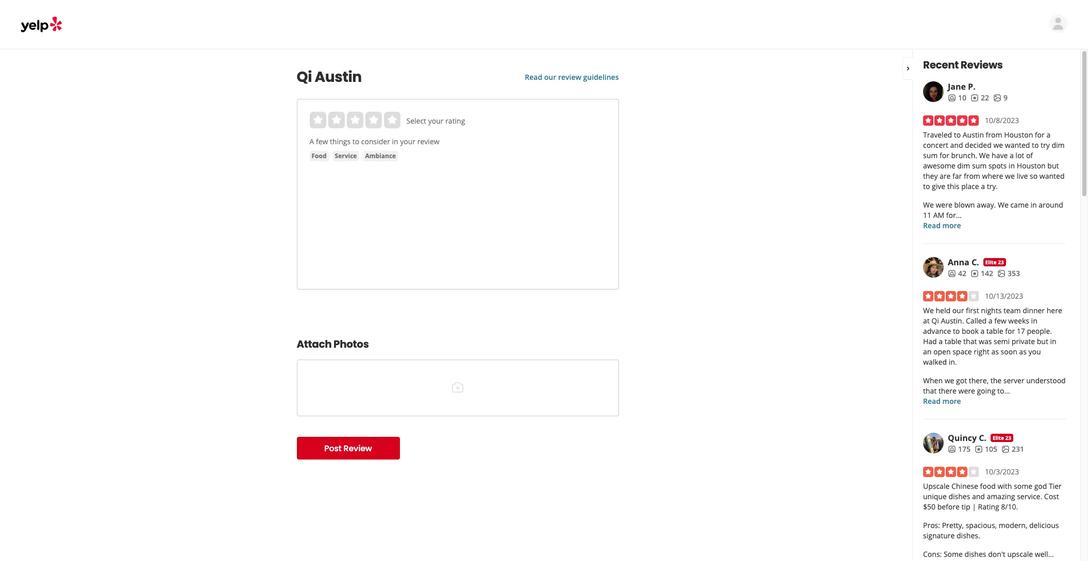 Task type: describe. For each thing, give the bounding box(es) containing it.
0 horizontal spatial few
[[316, 137, 328, 146]]

2 as from the left
[[1019, 347, 1027, 357]]

23 for quincy c.
[[1005, 435, 1011, 442]]

we up 11
[[923, 200, 934, 210]]

some
[[944, 550, 963, 559]]

our inside we held our first nights team dinner here at qi austin. called a few weeks in advance to book a table for 17 people. had a table that was semi private but in an open space right as soon as you walked in.
[[952, 306, 964, 315]]

post review button
[[297, 437, 400, 460]]

service
[[335, 152, 357, 160]]

ambiance
[[365, 152, 396, 160]]

quincy c.
[[948, 433, 987, 444]]

chinese
[[952, 481, 978, 491]]

so
[[1030, 171, 1038, 181]]

attach photos
[[297, 337, 369, 352]]

concert
[[923, 140, 948, 150]]

0 vertical spatial 16 photos v2 image
[[993, 94, 1002, 102]]

elite 23 link for quincy c.
[[991, 434, 1013, 442]]

1 horizontal spatial review
[[558, 72, 581, 82]]

guidelines
[[583, 72, 619, 82]]

we held our first nights team dinner here at qi austin. called a few weeks in advance to book a table for 17 people. had a table that was semi private but in an open space right as soon as you walked in.
[[923, 306, 1062, 367]]

before
[[938, 502, 960, 512]]

friends element for anna c.
[[948, 269, 967, 279]]

that inside when we got there, the server understood that there were going to…
[[923, 386, 937, 396]]

read our review guidelines link
[[525, 72, 619, 82]]

and inside upscale chinese food with some god tier unique dishes and amazing service. cost $50 before tip | rating 8/10.
[[972, 492, 985, 502]]

1 as from the left
[[992, 347, 999, 357]]

a up open
[[939, 337, 943, 346]]

0 horizontal spatial your
[[400, 137, 416, 146]]

with
[[998, 481, 1012, 491]]

service.
[[1017, 492, 1042, 502]]

2 horizontal spatial we
[[1005, 171, 1015, 181]]

had
[[923, 337, 937, 346]]

1 vertical spatial from
[[964, 171, 980, 181]]

read more for there
[[923, 396, 961, 406]]

16 review v2 image for 22
[[971, 94, 979, 102]]

a left try.
[[981, 181, 985, 191]]

tier
[[1049, 481, 1062, 491]]

place
[[961, 181, 979, 191]]

1 vertical spatial dim
[[957, 161, 970, 171]]

when
[[923, 376, 943, 386]]

far
[[953, 171, 962, 181]]

16 friends v2 image for quincy
[[948, 445, 956, 454]]

read for we
[[923, 396, 941, 406]]

are
[[940, 171, 951, 181]]

recent
[[923, 58, 959, 72]]

select your rating
[[406, 116, 465, 126]]

photo of jane p. image
[[923, 81, 944, 102]]

0 vertical spatial our
[[544, 72, 556, 82]]

142
[[981, 269, 993, 278]]

1 vertical spatial sum
[[972, 161, 987, 171]]

spots
[[989, 161, 1007, 171]]

we inside we held our first nights team dinner here at qi austin. called a few weeks in advance to book a table for 17 people. had a table that was semi private but in an open space right as soon as you walked in.
[[923, 306, 934, 315]]

read for traveled
[[923, 221, 941, 230]]

held
[[936, 306, 951, 315]]

this
[[947, 181, 960, 191]]

we inside when we got there, the server understood that there were going to…
[[945, 376, 954, 386]]

book
[[962, 326, 979, 336]]

cons: some dishes don't upscale well…
[[923, 550, 1054, 559]]

in inside traveled to austin from houston for a concert and decided we wanted to try dim sum for brunch. we have a lot of awesome dim sum spots in houston but they are far from where we live so wanted to give this place a try.
[[1009, 161, 1015, 171]]

read more button for there
[[923, 396, 961, 407]]

jeremy m. image
[[1049, 14, 1068, 33]]

austin.
[[941, 316, 964, 326]]

food
[[980, 481, 996, 491]]

16 photos v2 image for anna c.
[[997, 270, 1006, 278]]

brunch.
[[951, 151, 977, 160]]

a down nights
[[989, 316, 993, 326]]

don't
[[988, 550, 1006, 559]]

few inside we held our first nights team dinner here at qi austin. called a few weeks in advance to book a table for 17 people. had a table that was semi private but in an open space right as soon as you walked in.
[[995, 316, 1007, 326]]

42
[[958, 269, 967, 278]]

austin inside traveled to austin from houston for a concert and decided we wanted to try dim sum for brunch. we have a lot of awesome dim sum spots in houston but they are far from where we live so wanted to give this place a try.
[[963, 130, 984, 140]]

105
[[985, 444, 997, 454]]

1 vertical spatial review
[[417, 137, 440, 146]]

1 horizontal spatial wanted
[[1040, 171, 1065, 181]]

nights
[[981, 306, 1002, 315]]

were inside we were blown away. we came in around 11 am for…
[[936, 200, 953, 210]]

was
[[979, 337, 992, 346]]

consider
[[361, 137, 390, 146]]

a up try
[[1047, 130, 1051, 140]]

cons:
[[923, 550, 942, 559]]

reviews element containing 22
[[971, 93, 989, 103]]

elite 23 link for anna c.
[[983, 258, 1006, 267]]

traveled to austin from houston for a concert and decided we wanted to try dim sum for brunch. we have a lot of awesome dim sum spots in houston but they are far from where we live so wanted to give this place a try.
[[923, 130, 1065, 191]]

live
[[1017, 171, 1028, 181]]

right
[[974, 347, 990, 357]]

elite for quincy c.
[[993, 435, 1004, 442]]

0 vertical spatial read
[[525, 72, 542, 82]]

am
[[933, 210, 944, 220]]

photos
[[334, 337, 369, 352]]

friends element containing 10
[[948, 93, 967, 103]]

an
[[923, 347, 932, 357]]

dinner
[[1023, 306, 1045, 315]]

photos element for quincy c.
[[1002, 444, 1024, 455]]

understood
[[1026, 376, 1066, 386]]

anna
[[948, 257, 970, 268]]

more for were
[[943, 396, 961, 406]]

first
[[966, 306, 979, 315]]

0 horizontal spatial table
[[945, 337, 962, 346]]

but inside we held our first nights team dinner here at qi austin. called a few weeks in advance to book a table for 17 people. had a table that was semi private but in an open space right as soon as you walked in.
[[1037, 337, 1048, 346]]

p.
[[968, 81, 976, 92]]

0 vertical spatial we
[[994, 140, 1003, 150]]

upscale chinese food with some god tier unique dishes and amazing service. cost $50 before tip | rating 8/10.
[[923, 481, 1062, 512]]

god
[[1034, 481, 1047, 491]]

16 friends v2 image for anna
[[948, 270, 956, 278]]

things
[[330, 137, 351, 146]]

qi austin
[[297, 67, 362, 87]]

of
[[1026, 151, 1033, 160]]

attach photos image
[[452, 381, 464, 394]]

a
[[310, 137, 314, 146]]

reviews
[[961, 58, 1003, 72]]

anna c.
[[948, 257, 979, 268]]

semi
[[994, 337, 1010, 346]]

photo of quincy c. image
[[923, 433, 944, 454]]

the
[[991, 376, 1002, 386]]

came
[[1011, 200, 1029, 210]]

open
[[934, 347, 951, 357]]

upscale
[[923, 481, 950, 491]]

soon
[[1001, 347, 1017, 357]]

walked
[[923, 357, 947, 367]]

upscale
[[1008, 550, 1033, 559]]

well…
[[1035, 550, 1054, 559]]

0 vertical spatial wanted
[[1005, 140, 1030, 150]]

signature
[[923, 531, 955, 541]]

qi austin link
[[297, 67, 500, 87]]

here
[[1047, 306, 1062, 315]]

team
[[1004, 306, 1021, 315]]

rating
[[445, 116, 465, 126]]

private
[[1012, 337, 1035, 346]]

give
[[932, 181, 945, 191]]

elite 23 for anna c.
[[985, 259, 1004, 266]]

we were blown away. we came in around 11 am for…
[[923, 200, 1063, 220]]

9
[[1004, 93, 1008, 103]]

4 star rating image for quincy c.
[[923, 467, 979, 477]]

reviews element for quincy c.
[[975, 444, 997, 455]]

2 horizontal spatial for
[[1035, 130, 1045, 140]]

0 vertical spatial austin
[[315, 67, 362, 87]]

0 vertical spatial dim
[[1052, 140, 1065, 150]]

when we got there, the server understood that there were going to…
[[923, 376, 1066, 396]]



Task type: vqa. For each thing, say whether or not it's contained in the screenshot.
7:30 PM
no



Task type: locate. For each thing, give the bounding box(es) containing it.
elite 23 link up 105
[[991, 434, 1013, 442]]

rating element
[[310, 112, 400, 128]]

post
[[324, 443, 342, 454]]

0 vertical spatial review
[[558, 72, 581, 82]]

16 photos v2 image
[[993, 94, 1002, 102], [997, 270, 1006, 278], [1002, 445, 1010, 454]]

1 vertical spatial friends element
[[948, 269, 967, 279]]

we left live
[[1005, 171, 1015, 181]]

we down the decided
[[979, 151, 990, 160]]

10/3/2023
[[985, 467, 1019, 477]]

0 horizontal spatial austin
[[315, 67, 362, 87]]

we up have
[[994, 140, 1003, 150]]

1 vertical spatial elite 23
[[993, 435, 1011, 442]]

space
[[953, 347, 972, 357]]

1 horizontal spatial few
[[995, 316, 1007, 326]]

0 vertical spatial 16 review v2 image
[[971, 94, 979, 102]]

16 review v2 image for 105
[[975, 445, 983, 454]]

austin up the decided
[[963, 130, 984, 140]]

353
[[1008, 269, 1020, 278]]

few down nights
[[995, 316, 1007, 326]]

to inside we held our first nights team dinner here at qi austin. called a few weeks in advance to book a table for 17 people. had a table that was semi private but in an open space right as soon as you walked in.
[[953, 326, 960, 336]]

dishes inside upscale chinese food with some god tier unique dishes and amazing service. cost $50 before tip | rating 8/10.
[[949, 492, 970, 502]]

1 horizontal spatial dim
[[1052, 140, 1065, 150]]

read our review guidelines
[[525, 72, 619, 82]]

to left try
[[1032, 140, 1039, 150]]

and up brunch.
[[950, 140, 963, 150]]

0 vertical spatial were
[[936, 200, 953, 210]]

food
[[312, 152, 327, 160]]

0 vertical spatial table
[[987, 326, 1003, 336]]

lot
[[1016, 151, 1024, 160]]

our
[[544, 72, 556, 82], [952, 306, 964, 315]]

1 horizontal spatial that
[[964, 337, 977, 346]]

2 16 friends v2 image from the top
[[948, 445, 956, 454]]

dishes down dishes.
[[965, 550, 986, 559]]

they
[[923, 171, 938, 181]]

but
[[1048, 161, 1059, 171], [1037, 337, 1048, 346]]

2 read more from the top
[[923, 396, 961, 406]]

16 friends v2 image left 175
[[948, 445, 956, 454]]

elite up 142
[[985, 259, 997, 266]]

austin up 'rating' element
[[315, 67, 362, 87]]

more down there
[[943, 396, 961, 406]]

1 vertical spatial elite
[[993, 435, 1004, 442]]

0 horizontal spatial dim
[[957, 161, 970, 171]]

0 vertical spatial and
[[950, 140, 963, 150]]

away.
[[977, 200, 996, 210]]

modern,
[[999, 521, 1028, 530]]

where
[[982, 171, 1003, 181]]

23 for anna c.
[[998, 259, 1004, 266]]

friends element for quincy c.
[[948, 444, 971, 455]]

0 horizontal spatial we
[[945, 376, 954, 386]]

11
[[923, 210, 932, 220]]

you
[[1029, 347, 1041, 357]]

1 vertical spatial 16 photos v2 image
[[997, 270, 1006, 278]]

2 vertical spatial for
[[1005, 326, 1015, 336]]

going
[[977, 386, 996, 396]]

read more button for 11
[[923, 221, 961, 231]]

austin
[[315, 67, 362, 87], [963, 130, 984, 140]]

16 review v2 image left 105
[[975, 445, 983, 454]]

0 vertical spatial few
[[316, 137, 328, 146]]

1 horizontal spatial our
[[952, 306, 964, 315]]

c. up 16 review v2 image
[[972, 257, 979, 268]]

0 vertical spatial 4 star rating image
[[923, 291, 979, 302]]

in.
[[949, 357, 957, 367]]

few right 'a'
[[316, 137, 328, 146]]

photo of anna c. image
[[923, 257, 944, 278]]

read more
[[923, 221, 961, 230], [923, 396, 961, 406]]

pros: pretty, spacious, modern, delicious signature dishes.
[[923, 521, 1059, 541]]

wanted up the lot
[[1005, 140, 1030, 150]]

review left guidelines
[[558, 72, 581, 82]]

table up space
[[945, 337, 962, 346]]

0 horizontal spatial were
[[936, 200, 953, 210]]

were inside when we got there, the server understood that there were going to…
[[959, 386, 975, 396]]

1 horizontal spatial from
[[986, 130, 1002, 140]]

0 vertical spatial more
[[943, 221, 961, 230]]

1 read more button from the top
[[923, 221, 961, 231]]

elite 23 link up 142
[[983, 258, 1006, 267]]

some
[[1014, 481, 1033, 491]]

that inside we held our first nights team dinner here at qi austin. called a few weeks in advance to book a table for 17 people. had a table that was semi private but in an open space right as soon as you walked in.
[[964, 337, 977, 346]]

from down the 10/8/2023
[[986, 130, 1002, 140]]

photos element right 22 on the right of the page
[[993, 93, 1008, 103]]

houston up the lot
[[1004, 130, 1033, 140]]

0 vertical spatial 16 friends v2 image
[[948, 270, 956, 278]]

from up place
[[964, 171, 980, 181]]

0 vertical spatial read more
[[923, 221, 961, 230]]

16 photos v2 image for quincy c.
[[1002, 445, 1010, 454]]

your left rating
[[428, 116, 444, 126]]

elite 23 up 142
[[985, 259, 1004, 266]]

weeks
[[1008, 316, 1029, 326]]

17
[[1017, 326, 1025, 336]]

0 vertical spatial but
[[1048, 161, 1059, 171]]

0 vertical spatial qi
[[297, 67, 312, 87]]

amazing
[[987, 492, 1015, 502]]

1 vertical spatial read more
[[923, 396, 961, 406]]

1 vertical spatial and
[[972, 492, 985, 502]]

2 vertical spatial 16 photos v2 image
[[1002, 445, 1010, 454]]

2 vertical spatial reviews element
[[975, 444, 997, 455]]

10/13/2023
[[985, 291, 1023, 301]]

jane
[[948, 81, 966, 92]]

review
[[344, 443, 372, 454]]

recent reviews
[[923, 58, 1003, 72]]

1 vertical spatial read more button
[[923, 396, 961, 407]]

at
[[923, 316, 930, 326]]

for
[[1035, 130, 1045, 140], [940, 151, 949, 160], [1005, 326, 1015, 336]]

1 vertical spatial our
[[952, 306, 964, 315]]

1 horizontal spatial sum
[[972, 161, 987, 171]]

to down they
[[923, 181, 930, 191]]

c. for anna c.
[[972, 257, 979, 268]]

0 horizontal spatial our
[[544, 72, 556, 82]]

1 horizontal spatial for
[[1005, 326, 1015, 336]]

0 vertical spatial read more button
[[923, 221, 961, 231]]

have
[[992, 151, 1008, 160]]

photos element for anna c.
[[997, 269, 1020, 279]]

for up awesome
[[940, 151, 949, 160]]

1 horizontal spatial and
[[972, 492, 985, 502]]

1 vertical spatial were
[[959, 386, 975, 396]]

16 photos v2 image left the 9
[[993, 94, 1002, 102]]

for up try
[[1035, 130, 1045, 140]]

but inside traveled to austin from houston for a concert and decided we wanted to try dim sum for brunch. we have a lot of awesome dim sum spots in houston but they are far from where we live so wanted to give this place a try.
[[1048, 161, 1059, 171]]

5 star rating image
[[923, 115, 979, 126]]

dim
[[1052, 140, 1065, 150], [957, 161, 970, 171]]

23 up '10/3/2023'
[[1005, 435, 1011, 442]]

0 horizontal spatial sum
[[923, 151, 938, 160]]

10
[[958, 93, 967, 103]]

0 horizontal spatial 23
[[998, 259, 1004, 266]]

that down when
[[923, 386, 937, 396]]

2 4 star rating image from the top
[[923, 467, 979, 477]]

as down private
[[1019, 347, 1027, 357]]

1 vertical spatial table
[[945, 337, 962, 346]]

close sidebar icon image
[[904, 64, 912, 72], [904, 64, 912, 72]]

were
[[936, 200, 953, 210], [959, 386, 975, 396]]

and inside traveled to austin from houston for a concert and decided we wanted to try dim sum for brunch. we have a lot of awesome dim sum spots in houston but they are far from where we live so wanted to give this place a try.
[[950, 140, 963, 150]]

houston down of
[[1017, 161, 1046, 171]]

231
[[1012, 444, 1024, 454]]

16 friends v2 image left "42"
[[948, 270, 956, 278]]

friends element containing 175
[[948, 444, 971, 455]]

0 vertical spatial dishes
[[949, 492, 970, 502]]

our up the austin.
[[952, 306, 964, 315]]

in inside we were blown away. we came in around 11 am for…
[[1031, 200, 1037, 210]]

c. up 105
[[979, 433, 987, 444]]

but down people. in the bottom of the page
[[1037, 337, 1048, 346]]

0 vertical spatial sum
[[923, 151, 938, 160]]

2 friends element from the top
[[948, 269, 967, 279]]

1 vertical spatial that
[[923, 386, 937, 396]]

more for am
[[943, 221, 961, 230]]

0 vertical spatial reviews element
[[971, 93, 989, 103]]

1 horizontal spatial 23
[[1005, 435, 1011, 442]]

2 vertical spatial friends element
[[948, 444, 971, 455]]

0 vertical spatial photos element
[[993, 93, 1008, 103]]

1 4 star rating image from the top
[[923, 291, 979, 302]]

0 vertical spatial for
[[1035, 130, 1045, 140]]

tip
[[962, 502, 970, 512]]

photos element containing 231
[[1002, 444, 1024, 455]]

to right the things
[[352, 137, 359, 146]]

photos element containing 9
[[993, 93, 1008, 103]]

unique
[[923, 492, 947, 502]]

1 horizontal spatial qi
[[932, 316, 939, 326]]

photos element
[[993, 93, 1008, 103], [997, 269, 1020, 279], [1002, 444, 1024, 455]]

we up at
[[923, 306, 934, 315]]

1 more from the top
[[943, 221, 961, 230]]

table up 'semi'
[[987, 326, 1003, 336]]

we left the came at the top of page
[[998, 200, 1009, 210]]

for…
[[946, 210, 962, 220]]

10/8/2023
[[985, 115, 1019, 125]]

175
[[958, 444, 971, 454]]

|
[[972, 502, 976, 512]]

jane p.
[[948, 81, 976, 92]]

0 horizontal spatial from
[[964, 171, 980, 181]]

friends element
[[948, 93, 967, 103], [948, 269, 967, 279], [948, 444, 971, 455]]

reviews element right "42"
[[971, 269, 993, 279]]

elite for anna c.
[[985, 259, 997, 266]]

0 horizontal spatial as
[[992, 347, 999, 357]]

photos element containing 353
[[997, 269, 1020, 279]]

were down got
[[959, 386, 975, 396]]

got
[[956, 376, 967, 386]]

0 vertical spatial that
[[964, 337, 977, 346]]

there,
[[969, 376, 989, 386]]

read
[[525, 72, 542, 82], [923, 221, 941, 230], [923, 396, 941, 406]]

read more down there
[[923, 396, 961, 406]]

to down the austin.
[[953, 326, 960, 336]]

attach
[[297, 337, 332, 352]]

in down dinner
[[1031, 316, 1038, 326]]

22
[[981, 93, 989, 103]]

sum
[[923, 151, 938, 160], [972, 161, 987, 171]]

elite 23 up 105
[[993, 435, 1011, 442]]

reviews element down p.
[[971, 93, 989, 103]]

for left 17
[[1005, 326, 1015, 336]]

1 vertical spatial dishes
[[965, 550, 986, 559]]

we up there
[[945, 376, 954, 386]]

dim down brunch.
[[957, 161, 970, 171]]

post review
[[324, 443, 372, 454]]

3 friends element from the top
[[948, 444, 971, 455]]

called
[[966, 316, 987, 326]]

1 horizontal spatial your
[[428, 116, 444, 126]]

0 vertical spatial elite 23
[[985, 259, 1004, 266]]

in right consider
[[392, 137, 398, 146]]

sum down concert
[[923, 151, 938, 160]]

reviews element right 175
[[975, 444, 997, 455]]

photos element right 142
[[997, 269, 1020, 279]]

2 vertical spatial we
[[945, 376, 954, 386]]

we inside traveled to austin from houston for a concert and decided we wanted to try dim sum for brunch. we have a lot of awesome dim sum spots in houston but they are far from where we live so wanted to give this place a try.
[[979, 151, 990, 160]]

reviews element containing 105
[[975, 444, 997, 455]]

1 vertical spatial photos element
[[997, 269, 1020, 279]]

blown
[[954, 200, 975, 210]]

wanted right so
[[1040, 171, 1065, 181]]

8/10.
[[1001, 502, 1018, 512]]

but down try
[[1048, 161, 1059, 171]]

traveled
[[923, 130, 952, 140]]

1 vertical spatial your
[[400, 137, 416, 146]]

read more button down am
[[923, 221, 961, 231]]

1 read more from the top
[[923, 221, 961, 230]]

friends element down jane
[[948, 93, 967, 103]]

4 star rating image
[[923, 291, 979, 302], [923, 467, 979, 477]]

4 star rating image up held
[[923, 291, 979, 302]]

our left guidelines
[[544, 72, 556, 82]]

1 vertical spatial read
[[923, 221, 941, 230]]

a left the lot
[[1010, 151, 1014, 160]]

16 photos v2 image left the 231
[[1002, 445, 1010, 454]]

a up was
[[981, 326, 985, 336]]

review down select your rating
[[417, 137, 440, 146]]

23 up 10/13/2023
[[998, 259, 1004, 266]]

2 read more button from the top
[[923, 396, 961, 407]]

1 vertical spatial austin
[[963, 130, 984, 140]]

decided
[[965, 140, 992, 150]]

that down book
[[964, 337, 977, 346]]

select
[[406, 116, 426, 126]]

0 vertical spatial houston
[[1004, 130, 1033, 140]]

and up "|"
[[972, 492, 985, 502]]

friends element down the quincy
[[948, 444, 971, 455]]

to down 5 star rating image
[[954, 130, 961, 140]]

1 16 friends v2 image from the top
[[948, 270, 956, 278]]

read more for 11
[[923, 221, 961, 230]]

0 horizontal spatial for
[[940, 151, 949, 160]]

friends element down anna
[[948, 269, 967, 279]]

to…
[[997, 386, 1010, 396]]

16 review v2 image
[[971, 94, 979, 102], [975, 445, 983, 454]]

as down 'semi'
[[992, 347, 999, 357]]

there
[[939, 386, 957, 396]]

server
[[1004, 376, 1025, 386]]

0 vertical spatial 23
[[998, 259, 1004, 266]]

table
[[987, 326, 1003, 336], [945, 337, 962, 346]]

2 more from the top
[[943, 396, 961, 406]]

1 vertical spatial 4 star rating image
[[923, 467, 979, 477]]

0 horizontal spatial and
[[950, 140, 963, 150]]

more down for…
[[943, 221, 961, 230]]

1 vertical spatial more
[[943, 396, 961, 406]]

reviews element containing 142
[[971, 269, 993, 279]]

16 review v2 image left 22 on the right of the page
[[971, 94, 979, 102]]

1 vertical spatial reviews element
[[971, 269, 993, 279]]

dim right try
[[1052, 140, 1065, 150]]

reviews element for anna c.
[[971, 269, 993, 279]]

1 horizontal spatial austin
[[963, 130, 984, 140]]

awesome
[[923, 161, 956, 171]]

for inside we held our first nights team dinner here at qi austin. called a few weeks in advance to book a table for 17 people. had a table that was semi private but in an open space right as soon as you walked in.
[[1005, 326, 1015, 336]]

reviews element
[[971, 93, 989, 103], [971, 269, 993, 279], [975, 444, 997, 455]]

0 horizontal spatial qi
[[297, 67, 312, 87]]

friends element containing 42
[[948, 269, 967, 279]]

1 horizontal spatial as
[[1019, 347, 1027, 357]]

16 friends v2 image
[[948, 270, 956, 278], [948, 445, 956, 454]]

were up am
[[936, 200, 953, 210]]

your down select
[[400, 137, 416, 146]]

dishes down "chinese" on the bottom of page
[[949, 492, 970, 502]]

sum up where
[[972, 161, 987, 171]]

1 vertical spatial few
[[995, 316, 1007, 326]]

1 vertical spatial houston
[[1017, 161, 1046, 171]]

16 photos v2 image left 353
[[997, 270, 1006, 278]]

qi
[[297, 67, 312, 87], [932, 316, 939, 326]]

in down people. in the bottom of the page
[[1050, 337, 1057, 346]]

in right the came at the top of page
[[1031, 200, 1037, 210]]

0 vertical spatial elite 23 link
[[983, 258, 1006, 267]]

dishes.
[[957, 531, 980, 541]]

0 horizontal spatial wanted
[[1005, 140, 1030, 150]]

few
[[316, 137, 328, 146], [995, 316, 1007, 326]]

16 review v2 image
[[971, 270, 979, 278]]

elite up 105
[[993, 435, 1004, 442]]

None radio
[[347, 112, 363, 128], [365, 112, 382, 128], [347, 112, 363, 128], [365, 112, 382, 128]]

4 star rating image for anna c.
[[923, 291, 979, 302]]

rating
[[978, 502, 999, 512]]

read more button down there
[[923, 396, 961, 407]]

in right 'spots'
[[1009, 161, 1015, 171]]

1 friends element from the top
[[948, 93, 967, 103]]

a
[[1047, 130, 1051, 140], [1010, 151, 1014, 160], [981, 181, 985, 191], [989, 316, 993, 326], [981, 326, 985, 336], [939, 337, 943, 346]]

0 vertical spatial friends element
[[948, 93, 967, 103]]

4 star rating image up "chinese" on the bottom of page
[[923, 467, 979, 477]]

read more down am
[[923, 221, 961, 230]]

1 vertical spatial qi
[[932, 316, 939, 326]]

1 vertical spatial wanted
[[1040, 171, 1065, 181]]

c. for quincy c.
[[979, 433, 987, 444]]

qi inside we held our first nights team dinner here at qi austin. called a few weeks in advance to book a table for 17 people. had a table that was semi private but in an open space right as soon as you walked in.
[[932, 316, 939, 326]]

$50
[[923, 502, 936, 512]]

elite 23 for quincy c.
[[993, 435, 1011, 442]]

None radio
[[310, 112, 326, 128], [328, 112, 345, 128], [384, 112, 400, 128], [310, 112, 326, 128], [328, 112, 345, 128], [384, 112, 400, 128]]

0 vertical spatial c.
[[972, 257, 979, 268]]

photos element right 105
[[1002, 444, 1024, 455]]

0 vertical spatial from
[[986, 130, 1002, 140]]

try.
[[987, 181, 998, 191]]

a few things to consider in your review
[[310, 137, 440, 146]]

16 friends v2 image
[[948, 94, 956, 102]]

0 vertical spatial your
[[428, 116, 444, 126]]

23
[[998, 259, 1004, 266], [1005, 435, 1011, 442]]

1 vertical spatial 16 review v2 image
[[975, 445, 983, 454]]

1 horizontal spatial were
[[959, 386, 975, 396]]

1 vertical spatial 23
[[1005, 435, 1011, 442]]

2 vertical spatial read
[[923, 396, 941, 406]]

and
[[950, 140, 963, 150], [972, 492, 985, 502]]



